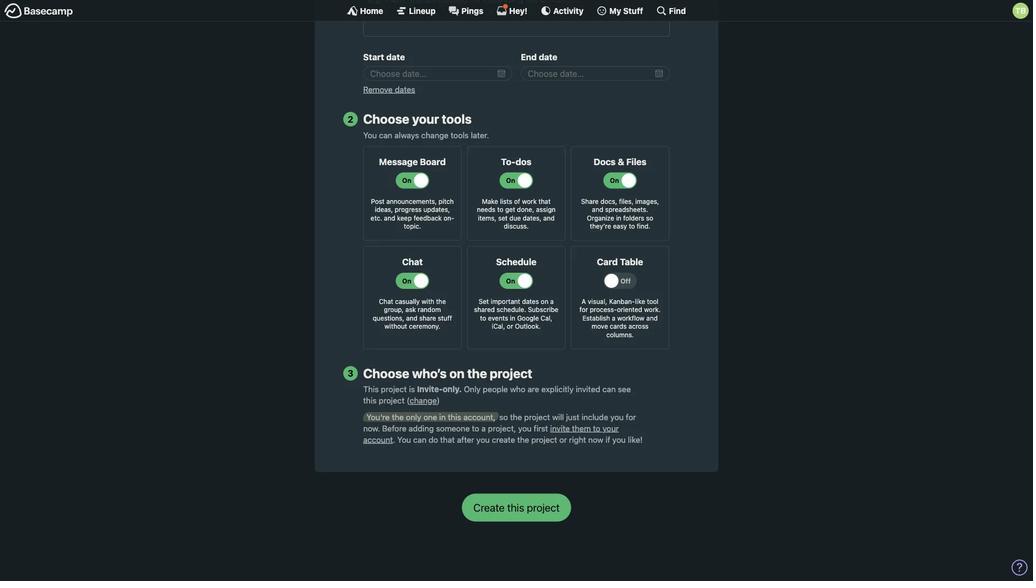 Task type: describe. For each thing, give the bounding box(es) containing it.
topic.
[[404, 223, 421, 230]]

you right the "if"
[[613, 435, 626, 445]]

project left is
[[381, 385, 407, 394]]

. you can do that after you create the project or right now if you like!
[[393, 435, 643, 445]]

group,
[[384, 306, 404, 314]]

work
[[522, 198, 537, 205]]

in inside share docs, files, images, and spreadsheets. organize in folders so they're easy to find.
[[616, 214, 622, 222]]

or inside set important dates on a shared schedule. subscribe to events in google cal, ical, or outlook.
[[507, 323, 513, 331]]

1 vertical spatial on
[[450, 366, 465, 381]]

of
[[514, 198, 520, 205]]

create
[[492, 435, 515, 445]]

table
[[620, 257, 643, 267]]

your inside invite them to your account
[[603, 424, 619, 433]]

make
[[482, 198, 498, 205]]

you can always change tools later.
[[363, 130, 489, 140]]

random
[[418, 306, 441, 314]]

only people who are explicitly invited can see this project (
[[363, 385, 631, 406]]

hey! button
[[496, 4, 528, 16]]

important
[[491, 298, 520, 305]]

the up only
[[467, 366, 487, 381]]

my
[[610, 6, 621, 15]]

on-
[[444, 214, 454, 222]]

choose date… field for start date
[[363, 67, 512, 81]]

invited
[[576, 385, 600, 394]]

this inside only people who are explicitly invited can see this project (
[[363, 396, 377, 406]]

like
[[635, 298, 645, 305]]

change )
[[410, 396, 440, 406]]

you're
[[367, 413, 390, 422]]

to inside 'so the project will just include you for now. before adding someone to a project, you first'
[[472, 424, 479, 433]]

message board
[[379, 157, 446, 167]]

.
[[393, 435, 395, 445]]

just
[[566, 413, 580, 422]]

project down "first"
[[531, 435, 557, 445]]

folders
[[623, 214, 644, 222]]

they're
[[590, 223, 611, 230]]

choose who's on the project
[[363, 366, 533, 381]]

lineup link
[[396, 5, 436, 16]]

if
[[606, 435, 610, 445]]

choose date… field for end date
[[521, 67, 670, 81]]

choose for choose who's on the project
[[363, 366, 410, 381]]

0 horizontal spatial can
[[379, 130, 392, 140]]

without
[[385, 323, 407, 331]]

updates,
[[424, 206, 450, 214]]

a inside 'so the project will just include you for now. before adding someone to a project, you first'
[[482, 424, 486, 433]]

now
[[588, 435, 604, 445]]

a
[[582, 298, 586, 305]]

this project is invite-only.
[[363, 385, 462, 394]]

for inside the a visual, kanban-like tool for process-oriented work. establish a workflow and move cards across columns.
[[580, 306, 588, 314]]

docs,
[[601, 198, 617, 205]]

to inside invite them to your account
[[593, 424, 601, 433]]

tim burton image
[[1013, 3, 1029, 19]]

so inside share docs, files, images, and spreadsheets. organize in folders so they're easy to find.
[[646, 214, 653, 222]]

google
[[517, 315, 539, 322]]

due
[[510, 214, 521, 222]]

to inside share docs, files, images, and spreadsheets. organize in folders so they're easy to find.
[[629, 223, 635, 230]]

ideas,
[[375, 206, 393, 214]]

for inside 'so the project will just include you for now. before adding someone to a project, you first'
[[626, 413, 636, 422]]

hey!
[[509, 6, 528, 15]]

progress
[[395, 206, 422, 214]]

so the project will just include you for now. before adding someone to a project, you first
[[363, 413, 636, 433]]

cal,
[[541, 315, 553, 322]]

etc.
[[371, 214, 382, 222]]

and inside the a visual, kanban-like tool for process-oriented work. establish a workflow and move cards across columns.
[[647, 315, 658, 322]]

only
[[464, 385, 481, 394]]

the inside chat casually with the group, ask random questions, and share stuff without ceremony.
[[436, 298, 446, 305]]

project,
[[488, 424, 516, 433]]

2
[[348, 114, 353, 124]]

will
[[552, 413, 564, 422]]

kanban-
[[609, 298, 635, 305]]

find button
[[656, 5, 686, 16]]

invite them to your account
[[363, 424, 619, 445]]

a visual, kanban-like tool for process-oriented work. establish a workflow and move cards across columns.
[[580, 298, 661, 339]]

my stuff
[[610, 6, 643, 15]]

who
[[510, 385, 526, 394]]

0 horizontal spatial dates
[[395, 85, 415, 94]]

chat casually with the group, ask random questions, and share stuff without ceremony.
[[373, 298, 452, 331]]

Add a description (optional) text field
[[363, 0, 670, 37]]

pitch
[[439, 198, 454, 205]]

and inside share docs, files, images, and spreadsheets. organize in folders so they're easy to find.
[[592, 206, 603, 214]]

(
[[407, 396, 410, 406]]

post
[[371, 198, 385, 205]]

move
[[592, 323, 608, 331]]

0 horizontal spatial in
[[439, 413, 446, 422]]

you're the only one in this account,
[[367, 413, 496, 422]]

schedule
[[496, 257, 537, 267]]

columns.
[[607, 331, 634, 339]]

that for work
[[539, 198, 551, 205]]

this
[[363, 385, 379, 394]]

card
[[597, 257, 618, 267]]

so inside 'so the project will just include you for now. before adding someone to a project, you first'
[[499, 413, 508, 422]]

stuff
[[623, 6, 643, 15]]

in inside set important dates on a shared schedule. subscribe to events in google cal, ical, or outlook.
[[510, 315, 515, 322]]

keep
[[397, 214, 412, 222]]

0 vertical spatial tools
[[442, 112, 472, 127]]

account,
[[464, 413, 496, 422]]

1 horizontal spatial or
[[560, 435, 567, 445]]

first
[[534, 424, 548, 433]]

2 vertical spatial can
[[413, 435, 427, 445]]

invite
[[550, 424, 570, 433]]

like!
[[628, 435, 643, 445]]

choose your tools
[[363, 112, 472, 127]]



Task type: vqa. For each thing, say whether or not it's contained in the screenshot.


Task type: locate. For each thing, give the bounding box(es) containing it.
organize
[[587, 214, 614, 222]]

1 vertical spatial for
[[626, 413, 636, 422]]

that inside make lists of work that needs to get done, assign items, set due dates, and discuss.
[[539, 198, 551, 205]]

0 horizontal spatial this
[[363, 396, 377, 406]]

files,
[[619, 198, 634, 205]]

and inside chat casually with the group, ask random questions, and share stuff without ceremony.
[[406, 315, 418, 322]]

project up who
[[490, 366, 533, 381]]

0 horizontal spatial date
[[386, 52, 405, 63]]

them
[[572, 424, 591, 433]]

0 horizontal spatial you
[[363, 130, 377, 140]]

2 vertical spatial a
[[482, 424, 486, 433]]

tools left later.
[[451, 130, 469, 140]]

chat down topic.
[[402, 257, 423, 267]]

the inside 'so the project will just include you for now. before adding someone to a project, you first'
[[510, 413, 522, 422]]

0 vertical spatial change
[[421, 130, 449, 140]]

chat up group,
[[379, 298, 393, 305]]

date right 'end'
[[539, 52, 558, 63]]

change
[[421, 130, 449, 140], [410, 396, 437, 406]]

1 vertical spatial you
[[397, 435, 411, 445]]

announcements,
[[386, 198, 437, 205]]

share
[[419, 315, 436, 322]]

1 horizontal spatial for
[[626, 413, 636, 422]]

start
[[363, 52, 384, 63]]

in up easy
[[616, 214, 622, 222]]

that
[[539, 198, 551, 205], [440, 435, 455, 445]]

to inside set important dates on a shared schedule. subscribe to events in google cal, ical, or outlook.
[[480, 315, 486, 322]]

0 horizontal spatial your
[[412, 112, 439, 127]]

process-
[[590, 306, 617, 314]]

1 horizontal spatial can
[[413, 435, 427, 445]]

0 vertical spatial for
[[580, 306, 588, 314]]

choose for choose your tools
[[363, 112, 410, 127]]

pings button
[[449, 5, 484, 16]]

1 vertical spatial dates
[[522, 298, 539, 305]]

get
[[505, 206, 515, 214]]

someone
[[436, 424, 470, 433]]

tool
[[647, 298, 659, 305]]

to inside make lists of work that needs to get done, assign items, set due dates, and discuss.
[[497, 206, 504, 214]]

the up project,
[[510, 413, 522, 422]]

1 horizontal spatial dates
[[522, 298, 539, 305]]

adding
[[409, 424, 434, 433]]

a up cards
[[612, 315, 616, 322]]

project left (
[[379, 396, 405, 406]]

switch accounts image
[[4, 3, 73, 19]]

feedback
[[414, 214, 442, 222]]

0 vertical spatial this
[[363, 396, 377, 406]]

right
[[569, 435, 586, 445]]

activity link
[[541, 5, 584, 16]]

and up organize
[[592, 206, 603, 214]]

1 vertical spatial choose
[[363, 366, 410, 381]]

0 vertical spatial in
[[616, 214, 622, 222]]

events
[[488, 315, 508, 322]]

1 vertical spatial tools
[[451, 130, 469, 140]]

2 horizontal spatial can
[[603, 385, 616, 394]]

0 vertical spatial chat
[[402, 257, 423, 267]]

dates right remove at top
[[395, 85, 415, 94]]

1 vertical spatial this
[[448, 413, 461, 422]]

change link
[[410, 396, 437, 406]]

1 horizontal spatial you
[[397, 435, 411, 445]]

0 vertical spatial can
[[379, 130, 392, 140]]

so up the find.
[[646, 214, 653, 222]]

that down someone
[[440, 435, 455, 445]]

2 vertical spatial in
[[439, 413, 446, 422]]

one
[[424, 413, 437, 422]]

0 horizontal spatial a
[[482, 424, 486, 433]]

you right after
[[477, 435, 490, 445]]

1 horizontal spatial your
[[603, 424, 619, 433]]

this down this
[[363, 396, 377, 406]]

can left see
[[603, 385, 616, 394]]

and down assign
[[543, 214, 555, 222]]

to up now
[[593, 424, 601, 433]]

and inside make lists of work that needs to get done, assign items, set due dates, and discuss.
[[543, 214, 555, 222]]

a down account,
[[482, 424, 486, 433]]

remove dates link
[[363, 85, 415, 94]]

or down invite
[[560, 435, 567, 445]]

0 horizontal spatial choose date… field
[[363, 67, 512, 81]]

docs & files
[[594, 157, 647, 167]]

to up 'set'
[[497, 206, 504, 214]]

dates up subscribe
[[522, 298, 539, 305]]

0 horizontal spatial on
[[450, 366, 465, 381]]

so up project,
[[499, 413, 508, 422]]

is
[[409, 385, 415, 394]]

project inside only people who are explicitly invited can see this project (
[[379, 396, 405, 406]]

and inside post announcements, pitch ideas, progress updates, etc. and keep feedback on- topic.
[[384, 214, 395, 222]]

0 vertical spatial that
[[539, 198, 551, 205]]

1 choose date… field from the left
[[363, 67, 512, 81]]

0 vertical spatial a
[[550, 298, 554, 305]]

and down work.
[[647, 315, 658, 322]]

the right with
[[436, 298, 446, 305]]

1 choose from the top
[[363, 112, 410, 127]]

can down adding
[[413, 435, 427, 445]]

main element
[[0, 0, 1033, 22]]

1 vertical spatial your
[[603, 424, 619, 433]]

with
[[422, 298, 434, 305]]

0 horizontal spatial so
[[499, 413, 508, 422]]

date right the start
[[386, 52, 405, 63]]

workflow
[[617, 315, 645, 322]]

2 horizontal spatial a
[[612, 315, 616, 322]]

date for end date
[[539, 52, 558, 63]]

chat inside chat casually with the group, ask random questions, and share stuff without ceremony.
[[379, 298, 393, 305]]

change down choose your tools
[[421, 130, 449, 140]]

tools
[[442, 112, 472, 127], [451, 130, 469, 140]]

choose up always
[[363, 112, 410, 127]]

0 horizontal spatial chat
[[379, 298, 393, 305]]

remove
[[363, 85, 393, 94]]

0 vertical spatial or
[[507, 323, 513, 331]]

can inside only people who are explicitly invited can see this project (
[[603, 385, 616, 394]]

1 date from the left
[[386, 52, 405, 63]]

project
[[490, 366, 533, 381], [381, 385, 407, 394], [379, 396, 405, 406], [524, 413, 550, 422], [531, 435, 557, 445]]

on up only.
[[450, 366, 465, 381]]

in right one
[[439, 413, 446, 422]]

3
[[348, 368, 354, 379]]

1 vertical spatial so
[[499, 413, 508, 422]]

to down folders at top
[[629, 223, 635, 230]]

1 vertical spatial change
[[410, 396, 437, 406]]

1 horizontal spatial that
[[539, 198, 551, 205]]

0 vertical spatial you
[[363, 130, 377, 140]]

or
[[507, 323, 513, 331], [560, 435, 567, 445]]

casually
[[395, 298, 420, 305]]

you left always
[[363, 130, 377, 140]]

0 vertical spatial so
[[646, 214, 653, 222]]

discuss.
[[504, 223, 529, 230]]

for up 'like!'
[[626, 413, 636, 422]]

a inside set important dates on a shared schedule. subscribe to events in google cal, ical, or outlook.
[[550, 298, 554, 305]]

0 vertical spatial your
[[412, 112, 439, 127]]

a
[[550, 298, 554, 305], [612, 315, 616, 322], [482, 424, 486, 433]]

end date
[[521, 52, 558, 63]]

message
[[379, 157, 418, 167]]

your up you can always change tools later.
[[412, 112, 439, 127]]

project inside 'so the project will just include you for now. before adding someone to a project, you first'
[[524, 413, 550, 422]]

you right include
[[611, 413, 624, 422]]

the right create
[[517, 435, 529, 445]]

start date
[[363, 52, 405, 63]]

cards
[[610, 323, 627, 331]]

dates inside set important dates on a shared schedule. subscribe to events in google cal, ical, or outlook.
[[522, 298, 539, 305]]

and down ideas, in the top of the page
[[384, 214, 395, 222]]

2 date from the left
[[539, 52, 558, 63]]

files
[[627, 157, 647, 167]]

&
[[618, 157, 624, 167]]

date for start date
[[386, 52, 405, 63]]

None submit
[[462, 494, 571, 522]]

1 vertical spatial chat
[[379, 298, 393, 305]]

0 horizontal spatial or
[[507, 323, 513, 331]]

1 vertical spatial a
[[612, 315, 616, 322]]

find.
[[637, 223, 651, 230]]

this
[[363, 396, 377, 406], [448, 413, 461, 422]]

chat for chat
[[402, 257, 423, 267]]

spreadsheets.
[[605, 206, 648, 214]]

1 horizontal spatial date
[[539, 52, 558, 63]]

0 horizontal spatial for
[[580, 306, 588, 314]]

stuff
[[438, 315, 452, 322]]

and down ask on the bottom left of the page
[[406, 315, 418, 322]]

oriented
[[617, 306, 642, 314]]

Choose date… field
[[363, 67, 512, 81], [521, 67, 670, 81]]

and
[[592, 206, 603, 214], [384, 214, 395, 222], [543, 214, 555, 222], [406, 315, 418, 322], [647, 315, 658, 322]]

your up the "if"
[[603, 424, 619, 433]]

do
[[429, 435, 438, 445]]

1 vertical spatial can
[[603, 385, 616, 394]]

questions,
[[373, 315, 404, 322]]

1 horizontal spatial on
[[541, 298, 549, 305]]

work.
[[644, 306, 661, 314]]

home
[[360, 6, 383, 15]]

to-
[[501, 157, 516, 167]]

that up assign
[[539, 198, 551, 205]]

after
[[457, 435, 474, 445]]

1 vertical spatial in
[[510, 315, 515, 322]]

visual,
[[588, 298, 607, 305]]

items,
[[478, 214, 497, 222]]

1 horizontal spatial chat
[[402, 257, 423, 267]]

in down schedule. on the bottom
[[510, 315, 515, 322]]

my stuff button
[[597, 5, 643, 16]]

can
[[379, 130, 392, 140], [603, 385, 616, 394], [413, 435, 427, 445]]

for down a
[[580, 306, 588, 314]]

on up subscribe
[[541, 298, 549, 305]]

tools up later.
[[442, 112, 472, 127]]

end
[[521, 52, 537, 63]]

to down account,
[[472, 424, 479, 433]]

people
[[483, 385, 508, 394]]

a inside the a visual, kanban-like tool for process-oriented work. establish a workflow and move cards across columns.
[[612, 315, 616, 322]]

1 horizontal spatial choose date… field
[[521, 67, 670, 81]]

needs
[[477, 206, 496, 214]]

1 vertical spatial that
[[440, 435, 455, 445]]

0 vertical spatial dates
[[395, 85, 415, 94]]

on inside set important dates on a shared schedule. subscribe to events in google cal, ical, or outlook.
[[541, 298, 549, 305]]

to down shared
[[480, 315, 486, 322]]

1 horizontal spatial a
[[550, 298, 554, 305]]

)
[[437, 396, 440, 406]]

chat for chat casually with the group, ask random questions, and share stuff without ceremony.
[[379, 298, 393, 305]]

project up "first"
[[524, 413, 550, 422]]

a up subscribe
[[550, 298, 554, 305]]

are
[[528, 385, 539, 394]]

or right "ical,"
[[507, 323, 513, 331]]

change down the invite- on the left bottom of the page
[[410, 396, 437, 406]]

always
[[395, 130, 419, 140]]

you right the .
[[397, 435, 411, 445]]

can left always
[[379, 130, 392, 140]]

1 vertical spatial or
[[560, 435, 567, 445]]

choose up this
[[363, 366, 410, 381]]

explicitly
[[542, 385, 574, 394]]

2 choose from the top
[[363, 366, 410, 381]]

1 horizontal spatial so
[[646, 214, 653, 222]]

the
[[436, 298, 446, 305], [467, 366, 487, 381], [392, 413, 404, 422], [510, 413, 522, 422], [517, 435, 529, 445]]

dates
[[395, 85, 415, 94], [522, 298, 539, 305]]

subscribe
[[528, 306, 559, 314]]

only
[[406, 413, 421, 422]]

home link
[[347, 5, 383, 16]]

dates,
[[523, 214, 542, 222]]

you up . you can do that after you create the project or right now if you like!
[[518, 424, 532, 433]]

lineup
[[409, 6, 436, 15]]

2 choose date… field from the left
[[521, 67, 670, 81]]

card table
[[597, 257, 643, 267]]

this up someone
[[448, 413, 461, 422]]

0 horizontal spatial that
[[440, 435, 455, 445]]

2 horizontal spatial in
[[616, 214, 622, 222]]

0 vertical spatial choose
[[363, 112, 410, 127]]

0 vertical spatial on
[[541, 298, 549, 305]]

1 horizontal spatial in
[[510, 315, 515, 322]]

share docs, files, images, and spreadsheets. organize in folders so they're easy to find.
[[581, 198, 659, 230]]

done,
[[517, 206, 534, 214]]

shared
[[474, 306, 495, 314]]

that for do
[[440, 435, 455, 445]]

before
[[382, 424, 407, 433]]

1 horizontal spatial this
[[448, 413, 461, 422]]

the up before
[[392, 413, 404, 422]]



